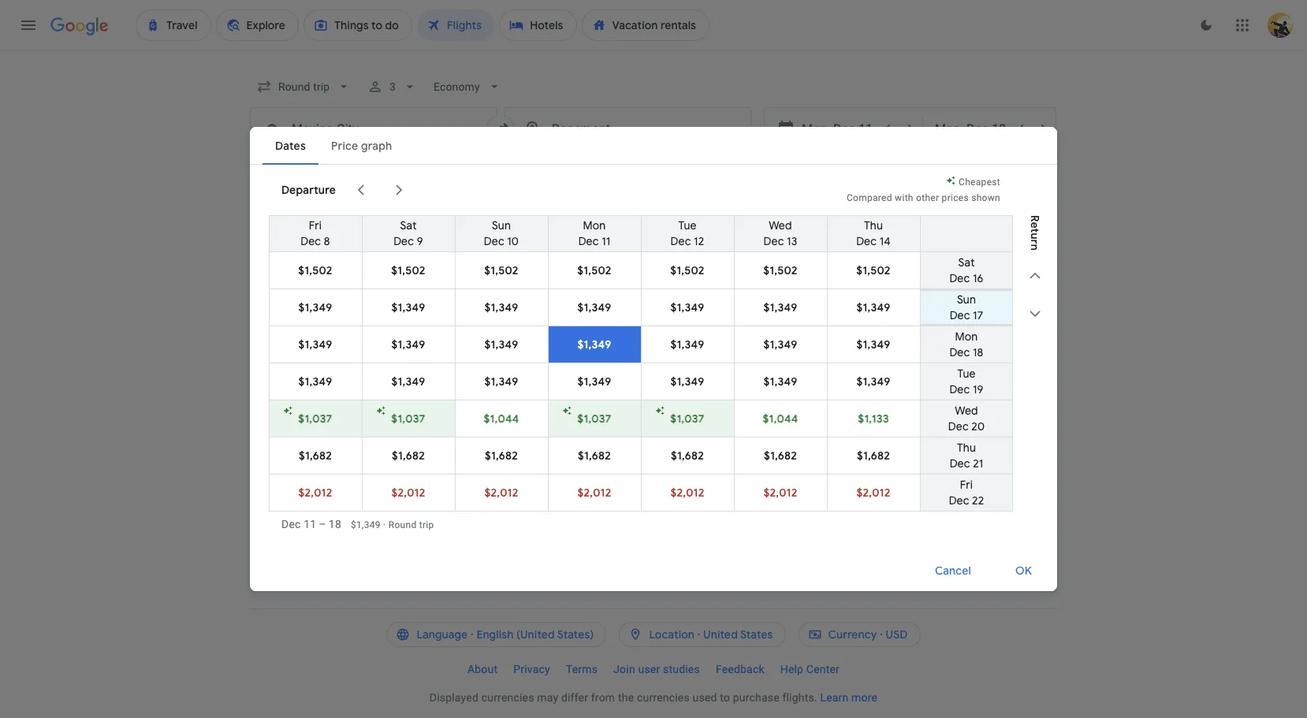 Task type: vqa. For each thing, say whether or not it's contained in the screenshot.


Task type: locate. For each thing, give the bounding box(es) containing it.
cancel
[[935, 563, 971, 578]]

hr inside '4 hr 30 min mex – ord'
[[568, 456, 580, 472]]

-16% emissions for 458
[[772, 417, 841, 428]]

trip down the 21 in the right of the page
[[979, 476, 994, 487]]

fees right bag
[[582, 299, 601, 310]]

1 horizontal spatial currencies
[[637, 692, 690, 704]]

co up -7% emissions
[[810, 456, 830, 472]]

1 vertical spatial -16% emissions
[[772, 417, 841, 428]]

0 vertical spatial tickets
[[365, 356, 395, 367]]

1 vertical spatial 11 – 18
[[304, 518, 341, 531]]

n
[[1028, 244, 1043, 251]]

1 vertical spatial volaris
[[479, 416, 509, 427]]

tickets for 12:20 am
[[365, 356, 395, 367]]

bag
[[563, 299, 579, 310]]

14
[[880, 234, 891, 248]]

1 horizontal spatial prices
[[942, 192, 969, 203]]

ord inside '4 hr 30 min mex – ord'
[[584, 475, 604, 486]]

co inside 510 kg co 2
[[810, 456, 830, 472]]

$1,037 for third "$1,037" button from the left
[[578, 412, 612, 426]]

0 horizontal spatial $1,044 button
[[456, 401, 548, 437]]

feedback
[[716, 663, 765, 676]]

mex
[[558, 356, 578, 367], [558, 416, 578, 427], [558, 475, 578, 486]]

wed dec 13
[[764, 218, 798, 248]]

$1,502 button down 13
[[735, 252, 827, 289]]

sat inside sat dec 9
[[401, 218, 417, 233]]

this price for this flight doesn't include overhead bin access. if you need a carry-on bag, use the bags filter to update prices. image left 19
[[936, 395, 955, 414]]

3 nonstop from the top
[[660, 456, 709, 472]]

scroll right image
[[390, 181, 408, 200]]

1 volaris from the top
[[479, 356, 509, 367]]

1 horizontal spatial $1,044
[[763, 412, 799, 426]]

2 vertical spatial nonstop flight. element
[[660, 456, 709, 474]]

0 vertical spatial kg
[[795, 338, 809, 353]]

1 round from the top
[[951, 357, 976, 368]]

price inside button
[[982, 229, 1008, 243]]

17
[[974, 308, 984, 323]]

booked down '10:19 pm' text box
[[397, 416, 430, 427]]

co right 459 on the top right
[[812, 338, 832, 353]]

2 vertical spatial -
[[772, 476, 774, 487]]

·
[[383, 520, 386, 531]]

wed inside sat dec 16 sun dec 17 mon dec 18 tue dec 19 wed dec 20 thu dec 21 fri dec 22
[[956, 404, 979, 418]]

1349 US dollars text field
[[351, 520, 381, 531]]

$1,044
[[484, 412, 520, 426], [763, 412, 799, 426]]

0 vertical spatial prices
[[942, 192, 969, 203]]

3 $1,037 from the left
[[578, 412, 612, 426]]

Departure text field
[[802, 108, 875, 151]]

1 vertical spatial kg
[[796, 397, 810, 412]]

1 $2,012 button from the left
[[270, 475, 362, 511]]

6 $2,012 from the left
[[764, 486, 798, 500]]

trip inside $1,349 round trip
[[979, 476, 994, 487]]

$1,349
[[299, 300, 333, 315], [392, 300, 426, 315], [485, 300, 519, 315], [578, 300, 612, 315], [671, 300, 705, 315], [764, 300, 798, 315], [857, 300, 891, 315], [299, 338, 333, 352], [392, 338, 426, 352], [485, 338, 519, 352], [578, 338, 612, 352], [671, 338, 705, 352], [764, 338, 798, 352], [857, 338, 891, 352], [299, 375, 333, 389], [392, 375, 426, 389], [485, 375, 519, 389], [578, 375, 612, 389], [671, 375, 705, 389], [764, 375, 798, 389], [857, 375, 891, 389], [956, 456, 994, 472], [351, 520, 381, 531]]

Departure time: 5:20 PM. text field
[[323, 456, 370, 472]]

1 vertical spatial -
[[772, 417, 774, 428]]

59 for 459
[[583, 338, 597, 353]]

1 vertical spatial price
[[982, 229, 1008, 243]]

prices inside find the best price region
[[308, 224, 341, 238]]

6 $1,502 from the left
[[764, 263, 798, 278]]

less emissions
[[370, 163, 448, 177]]

may inside departing flights main content
[[603, 299, 622, 310]]

cancel button
[[916, 552, 990, 589]]

1 vertical spatial 2
[[830, 461, 836, 474]]

3 $1,682 button from the left
[[456, 438, 548, 474]]

price
[[712, 163, 739, 177], [982, 229, 1008, 243]]

co
[[812, 338, 832, 353], [812, 397, 832, 412], [810, 456, 830, 472]]

0 vertical spatial hr
[[568, 338, 580, 353]]

sat up 16
[[959, 256, 976, 270]]

fri right track
[[309, 218, 322, 233]]

1 ord from the top
[[584, 356, 604, 367]]

1 mex from the top
[[558, 356, 578, 367]]

include
[[280, 299, 312, 310]]

separate tickets booked together. this trip includes tickets from multiple airlines. missed connections may be protected by gotogate.. element
[[323, 356, 470, 367], [323, 416, 470, 427]]

1 round trip from the top
[[951, 357, 994, 368]]

$1,502 down 12
[[671, 263, 705, 278]]

this price for this flight doesn't include overhead bin access. if you need a carry-on bag, use the bags filter to update prices. image
[[940, 336, 959, 354], [936, 395, 955, 414]]

kg right 459 on the top right
[[795, 338, 809, 353]]

2 vertical spatial hr
[[568, 456, 580, 472]]

2 total duration 3 hr 59 min. element from the top
[[558, 397, 660, 415]]

ord down bag fees button
[[584, 356, 604, 367]]

separate tickets booked together for 6:20 pm
[[323, 416, 470, 427]]

1 nonstop flight. element from the top
[[660, 338, 709, 356]]

dec 11 – 18
[[368, 224, 423, 238], [282, 518, 341, 531]]

2 $1,502 button from the left
[[363, 252, 455, 289]]

$1,502 button down the 9
[[363, 252, 455, 289]]

hr up '4 hr 30 min mex – ord'
[[568, 397, 580, 412]]

dec left the 9
[[394, 234, 415, 248]]

mex down bag
[[558, 356, 578, 367]]

2 round trip from the top
[[951, 416, 994, 427]]

0 vertical spatial 16%
[[774, 357, 793, 368]]

2 vertical spatial kg
[[794, 456, 808, 472]]

dec left 17
[[950, 308, 971, 323]]

dec left '18'
[[950, 345, 971, 360]]

1 vertical spatial total duration 3 hr 59 min. element
[[558, 397, 660, 415]]

2 59 from the top
[[583, 397, 597, 412]]

$2,012 for fifth $2,012 button from right
[[485, 486, 519, 500]]

swap origin and destination. image
[[491, 120, 510, 139]]

1 horizontal spatial tue
[[958, 367, 976, 381]]

1 horizontal spatial fri
[[961, 478, 974, 492]]

separate down 6:20 pm text field
[[323, 416, 363, 427]]

separate tickets booked together down '10:19 pm' text box
[[323, 416, 470, 427]]

0 vertical spatial co
[[812, 338, 832, 353]]

0 vertical spatial 3 hr 59 min mex – ord
[[558, 338, 621, 367]]

0 vertical spatial together
[[433, 356, 470, 367]]

0 vertical spatial fri
[[309, 218, 322, 233]]

to
[[720, 692, 730, 704]]

6 $1,682 button from the left
[[735, 438, 827, 474]]

fri inside fri dec 8
[[309, 218, 322, 233]]

0 vertical spatial 59
[[583, 338, 597, 353]]

1 horizontal spatial 11 – 18
[[392, 224, 423, 238]]

Departure time: 12:20 AM. text field
[[323, 338, 376, 353]]

5:20 pm
[[323, 456, 370, 472]]

1 $1,044 from the left
[[484, 412, 520, 426]]

3 $1,502 button from the left
[[456, 252, 548, 289]]

currencies down join user studies link
[[637, 692, 690, 704]]

nonstop flight. element for 510
[[660, 456, 709, 474]]

2 round from the top
[[951, 416, 976, 427]]

1 vertical spatial tickets
[[365, 416, 395, 427]]

kg
[[795, 338, 809, 353], [796, 397, 810, 412], [794, 456, 808, 472]]

separate tickets booked together down 'arrival time: 4:19 am.' text field
[[323, 356, 470, 367]]

1 separate tickets booked together. this trip includes tickets from multiple airlines. missed connections may be protected by gotogate.. element from the top
[[323, 356, 470, 367]]

Arrival time: 9:50 PM. text field
[[384, 456, 430, 472]]

leaves mexico city international airport at 6:20 pm on monday, december 11 and arrives at o'hare international airport at 10:19 pm on monday, december 11. element
[[323, 397, 433, 412]]

dec inside wed dec 13
[[764, 234, 785, 248]]

sat
[[401, 218, 417, 233], [959, 256, 976, 270]]

3 hr 59 min mex – ord
[[558, 338, 621, 367], [558, 397, 621, 427]]

9:50 pm
[[384, 456, 430, 472]]

6 $2,012 button from the left
[[735, 475, 827, 511]]

round trip
[[951, 357, 994, 368], [951, 416, 994, 427]]

1 horizontal spatial $1,044 button
[[735, 401, 827, 437]]

dec inside fri dec 8
[[301, 234, 322, 248]]

1349 US dollars text field
[[956, 456, 994, 472]]

thu up 1349 us dollars text box
[[958, 441, 977, 455]]

None search field
[[250, 73, 1076, 209]]

1 vertical spatial prices
[[308, 224, 341, 238]]

kg inside 458 kg co 2
[[796, 397, 810, 412]]

 image
[[379, 475, 382, 486]]

round
[[951, 357, 976, 368], [951, 416, 976, 427], [951, 476, 976, 487]]

round for $1,512
[[951, 357, 976, 368]]

0 vertical spatial separate tickets booked together. this trip includes tickets from multiple airlines. missed connections may be protected by gotogate.. element
[[323, 356, 470, 367]]

0 vertical spatial 2
[[832, 402, 838, 415]]

tue up 19
[[958, 367, 976, 381]]

$1,502
[[299, 263, 333, 278], [392, 263, 426, 278], [485, 263, 519, 278], [578, 263, 612, 278], [671, 263, 705, 278], [764, 263, 798, 278], [857, 263, 891, 278]]

together down 'arrival time: 4:19 am.' text field
[[433, 356, 470, 367]]

Arrival time: 4:19 AM. text field
[[389, 338, 434, 353]]

1 total duration 3 hr 59 min. element from the top
[[558, 338, 660, 356]]

1 - from the top
[[772, 357, 774, 368]]

 image
[[473, 356, 476, 367]]

2 for 510
[[830, 461, 836, 474]]

510
[[771, 456, 791, 472]]

0 horizontal spatial may
[[537, 692, 559, 704]]

$1,133
[[859, 412, 890, 426]]

1 -16% emissions from the top
[[772, 357, 841, 368]]

1 $1,682 button from the left
[[270, 438, 362, 474]]

0 horizontal spatial $1,044
[[484, 412, 520, 426]]

sun
[[492, 218, 511, 233], [958, 293, 977, 307]]

round trip down 1512 us dollars "text box"
[[951, 357, 994, 368]]

kg for 458
[[796, 397, 810, 412]]

this price for this flight doesn't include overhead bin access. if you need a carry-on bag, use the bags filter to update prices. image left '18'
[[940, 336, 959, 354]]

– down 30
[[578, 475, 584, 486]]

1 vertical spatial 3 hr 59 min mex – ord
[[558, 397, 621, 427]]

dec inside tue dec 12
[[671, 234, 692, 248]]

9
[[417, 234, 424, 248]]

may left the apply. on the left top of the page
[[603, 299, 622, 310]]

2 up -7% emissions
[[830, 461, 836, 474]]

dec left 8
[[301, 234, 322, 248]]

track
[[277, 224, 306, 238]]

$1,502 down 14
[[857, 263, 891, 278]]

1 vertical spatial nonstop flight. element
[[660, 397, 709, 415]]

1 vertical spatial booked
[[397, 416, 430, 427]]

nonstop
[[660, 338, 709, 353], [660, 397, 709, 412], [660, 456, 709, 472]]

3 hr 59 min mex – ord up 30
[[558, 397, 621, 427]]

together
[[433, 356, 470, 367], [433, 416, 470, 427]]

dec left the 21 in the right of the page
[[950, 457, 971, 471]]

for
[[410, 299, 423, 310]]

1 horizontal spatial wed
[[956, 404, 979, 418]]

mex up 4
[[558, 416, 578, 427]]

co inside 458 kg co 2
[[812, 397, 832, 412]]

2 inside 458 kg co 2
[[832, 402, 838, 415]]

ord
[[584, 356, 604, 367], [584, 416, 604, 427], [584, 475, 604, 486]]

nonstop for 510
[[660, 456, 709, 472]]

round inside $1,349 round trip
[[951, 476, 976, 487]]

center
[[807, 663, 840, 676]]

59 down bag fees button
[[583, 338, 597, 353]]

2 -16% emissions from the top
[[772, 417, 841, 428]]

kg up -7% emissions
[[794, 456, 808, 472]]

min down bag fees button
[[600, 338, 621, 353]]

0 vertical spatial this price for this flight doesn't include overhead bin access. if you need a carry-on bag, use the bags filter to update prices. image
[[940, 336, 959, 354]]

$1,037 for fourth "$1,037" button from the right
[[299, 412, 333, 426]]

$1,502 button down 12
[[642, 252, 734, 289]]

dec left 12
[[671, 234, 692, 248]]

2 inside 510 kg co 2
[[830, 461, 836, 474]]

0 vertical spatial -16% emissions
[[772, 357, 841, 368]]

mon inside mon dec 11
[[584, 218, 606, 233]]

1 vertical spatial min
[[600, 397, 621, 412]]

price button
[[703, 158, 766, 183]]

1 horizontal spatial dec 11 – 18
[[368, 224, 423, 238]]

$1,502 down 11 at top left
[[578, 263, 612, 278]]

10:19 pm
[[383, 397, 433, 412]]

sat dec 9
[[394, 218, 424, 248]]

2 ord from the top
[[584, 416, 604, 427]]

0 horizontal spatial sun
[[492, 218, 511, 233]]

$1,502 down the 9
[[392, 263, 426, 278]]

1 vertical spatial may
[[537, 692, 559, 704]]

with
[[895, 192, 914, 203]]

feedback link
[[708, 657, 773, 682]]

join user studies link
[[606, 657, 708, 682]]

2 $1,044 from the left
[[763, 412, 799, 426]]

prices right track
[[308, 224, 341, 238]]

dec 11 – 18 down scroll right image
[[368, 224, 423, 238]]

tickets
[[365, 356, 395, 367], [365, 416, 395, 427]]

3 round from the top
[[951, 476, 976, 487]]

together for 6:20 pm
[[433, 416, 470, 427]]

1 $1,682 from the left
[[299, 449, 332, 463]]

fri inside sat dec 16 sun dec 17 mon dec 18 tue dec 19 wed dec 20 thu dec 21 fri dec 22
[[961, 478, 974, 492]]

1 vertical spatial 16%
[[774, 417, 793, 428]]

– inside '4 hr 30 min mex – ord'
[[578, 475, 584, 486]]

shown
[[972, 192, 1001, 203]]

times
[[782, 163, 813, 177]]

3 ord from the top
[[584, 475, 604, 486]]

fees right +
[[388, 299, 408, 310]]

0 vertical spatial total duration 3 hr 59 min. element
[[558, 338, 660, 356]]

0 vertical spatial nonstop
[[660, 338, 709, 353]]

stops
[[490, 163, 520, 177]]

$2,012 for 4th $2,012 button from the right
[[578, 486, 612, 500]]

1 vertical spatial this price for this flight doesn't include overhead bin access. if you need a carry-on bag, use the bags filter to update prices. image
[[936, 395, 955, 414]]

adults.
[[433, 299, 464, 310]]

connecting airports
[[855, 163, 961, 177]]

1 together from the top
[[433, 356, 470, 367]]

11 – 18
[[392, 224, 423, 238], [304, 518, 341, 531]]

0 horizontal spatial price
[[712, 163, 739, 177]]

ord down 30
[[584, 475, 604, 486]]

dec left 13
[[764, 234, 785, 248]]

1 vertical spatial together
[[433, 416, 470, 427]]

1 vertical spatial hr
[[568, 397, 580, 412]]

16% down 459 on the top right
[[774, 357, 793, 368]]

2 $1,037 from the left
[[392, 412, 426, 426]]

0 vertical spatial thu
[[865, 218, 884, 233]]

1 horizontal spatial thu
[[958, 441, 977, 455]]

1 vertical spatial mon
[[956, 330, 979, 344]]

2 vertical spatial nonstop
[[660, 456, 709, 472]]

2 $2,012 from the left
[[392, 486, 426, 500]]

1 vertical spatial mex
[[558, 416, 578, 427]]

2 - from the top
[[772, 417, 774, 428]]

0 vertical spatial ord
[[584, 356, 604, 367]]

0 horizontal spatial thu
[[865, 218, 884, 233]]

7 $1,682 button from the left
[[828, 438, 920, 474]]

- for 459
[[772, 357, 774, 368]]

1 tickets from the top
[[365, 356, 395, 367]]

volaris
[[479, 356, 509, 367], [479, 416, 509, 427]]

– for 6:20 pm
[[578, 416, 584, 427]]

4 $1,037 button from the left
[[642, 401, 734, 437]]

used
[[693, 692, 717, 704]]

round down $1,608
[[951, 416, 976, 427]]

trip down 1512 us dollars "text box"
[[979, 357, 994, 368]]

6 $1,502 button from the left
[[735, 252, 827, 289]]

separate
[[323, 356, 363, 367], [323, 416, 363, 427]]

emissions down 510 kg co 2
[[790, 476, 835, 487]]

5 $2,012 from the left
[[671, 486, 705, 500]]

1 vertical spatial separate
[[323, 416, 363, 427]]

price inside popup button
[[712, 163, 739, 177]]

wed up 20 in the bottom right of the page
[[956, 404, 979, 418]]

trip right round at the left bottom of page
[[419, 520, 434, 531]]

2 nonstop from the top
[[660, 397, 709, 412]]

0 vertical spatial min
[[600, 338, 621, 353]]

$1,682
[[299, 449, 332, 463], [392, 449, 426, 463], [485, 449, 519, 463], [578, 449, 612, 463], [671, 449, 705, 463], [764, 449, 798, 463], [858, 449, 891, 463]]

3 inside 'popup button'
[[390, 80, 396, 93]]

dec left 11 at top left
[[579, 234, 599, 248]]

separate down the 12:20 am text box
[[323, 356, 363, 367]]

7 $1,682 from the left
[[858, 449, 891, 463]]

11 – 18 left $1,349 text field
[[304, 518, 341, 531]]

3 nonstop flight. element from the top
[[660, 456, 709, 474]]

2 for 458
[[832, 402, 838, 415]]

2 vertical spatial mex
[[558, 475, 578, 486]]

round trip for $1,608
[[951, 416, 994, 427]]

0 vertical spatial price
[[712, 163, 739, 177]]

passenger assistance button
[[653, 299, 750, 310]]

1 59 from the top
[[583, 338, 597, 353]]

2 separate from the top
[[323, 416, 363, 427]]

may left differ
[[537, 692, 559, 704]]

1 vertical spatial wed
[[956, 404, 979, 418]]

11 – 18 inside find the best price region
[[392, 224, 423, 238]]

separate tickets booked together. this trip includes tickets from multiple airlines. missed connections may be protected by gotogate.. element down 'arrival time: 4:19 am.' text field
[[323, 356, 470, 367]]

departing
[[250, 274, 324, 294]]

2 $1,044 button from the left
[[735, 401, 827, 437]]

0 vertical spatial separate tickets booked together
[[323, 356, 470, 367]]

0 horizontal spatial prices
[[308, 224, 341, 238]]

4 $2,012 from the left
[[578, 486, 612, 500]]

total duration 3 hr 59 min. element
[[558, 338, 660, 356], [558, 397, 660, 415]]

7 $2,012 from the left
[[857, 486, 891, 500]]

departing flights main content
[[250, 222, 1058, 515]]

united
[[703, 628, 738, 642]]

together for 12:20 am
[[433, 356, 470, 367]]

nonstop flight. element for 458
[[660, 397, 709, 415]]

0 vertical spatial dec 11 – 18
[[368, 224, 423, 238]]

about link
[[460, 657, 506, 682]]

$2,012 for 6th $2,012 button from left
[[764, 486, 798, 500]]

2 left $1,133
[[832, 402, 838, 415]]

458 kg co 2
[[771, 397, 838, 415]]

0 vertical spatial sun
[[492, 218, 511, 233]]

1 3 hr 59 min mex – ord from the top
[[558, 338, 621, 367]]

 image inside departing flights main content
[[379, 475, 382, 486]]

0 vertical spatial tue
[[679, 218, 697, 233]]

3 - from the top
[[772, 476, 774, 487]]

total duration 3 hr 59 min. element up total duration 4 hr 30 min. element
[[558, 397, 660, 415]]

459 kg co
[[771, 338, 832, 353]]

0 vertical spatial nonstop flight. element
[[660, 338, 709, 356]]

1 vertical spatial nonstop
[[660, 397, 709, 412]]

co for 459 kg co
[[812, 338, 832, 353]]

min inside '4 hr 30 min mex – ord'
[[601, 456, 623, 472]]

wed inside wed dec 13
[[769, 218, 793, 233]]

5 $1,682 from the left
[[671, 449, 705, 463]]

2 vertical spatial co
[[810, 456, 830, 472]]

2 volaris from the top
[[479, 416, 509, 427]]

– up 30
[[578, 416, 584, 427]]

thu inside thu dec 14
[[865, 218, 884, 233]]

0 horizontal spatial fri
[[309, 218, 322, 233]]

1 vertical spatial thu
[[958, 441, 977, 455]]

1 $1,037 from the left
[[299, 412, 333, 426]]

find the best price region
[[250, 222, 1058, 263]]

united states
[[703, 628, 773, 642]]

– down bag fees button
[[578, 356, 584, 367]]

kg inside 510 kg co 2
[[794, 456, 808, 472]]

4
[[558, 456, 565, 472]]

- for 510
[[772, 476, 774, 487]]

mex inside '4 hr 30 min mex – ord'
[[558, 475, 578, 486]]

– for 12:20 am
[[578, 356, 584, 367]]

$1,512
[[959, 338, 994, 353]]

mex down 4
[[558, 475, 578, 486]]

1 booked from the top
[[397, 356, 430, 367]]

2 booked from the top
[[397, 416, 430, 427]]

$1,037 for 1st "$1,037" button from the right
[[671, 412, 705, 426]]

$1,044 button
[[456, 401, 548, 437], [735, 401, 827, 437]]

3 $2,012 from the left
[[485, 486, 519, 500]]

dec left $1,349 text field
[[282, 518, 301, 531]]

emissions down 458 kg co 2
[[795, 417, 841, 428]]

1 vertical spatial separate tickets booked together. this trip includes tickets from multiple airlines. missed connections may be protected by gotogate.. element
[[323, 416, 470, 427]]

1 horizontal spatial mon
[[956, 330, 979, 344]]

price right bags 'popup button'
[[712, 163, 739, 177]]

0 vertical spatial separate
[[323, 356, 363, 367]]

0 vertical spatial mon
[[584, 218, 606, 233]]

0 vertical spatial mex
[[558, 356, 578, 367]]

nonstop for 458
[[660, 397, 709, 412]]

sun up the 10
[[492, 218, 511, 233]]

trip down $1,608
[[979, 416, 994, 427]]

ord up 30
[[584, 416, 604, 427]]

min up total duration 4 hr 30 min. element
[[600, 397, 621, 412]]

help center
[[780, 663, 840, 676]]

price left graph
[[982, 229, 1008, 243]]

1 $1,037 button from the left
[[270, 401, 362, 437]]

2 separate tickets booked together from the top
[[323, 416, 470, 427]]

3 mex from the top
[[558, 475, 578, 486]]

0 vertical spatial sat
[[401, 218, 417, 233]]

separate tickets booked together. this trip includes tickets from multiple airlines. missed connections may be protected by gotogate.. element down '10:19 pm' text box
[[323, 416, 470, 427]]

wed up 13
[[769, 218, 793, 233]]

$1,349 inside $1,349 round trip
[[956, 456, 994, 472]]

1 vertical spatial ord
[[584, 416, 604, 427]]

13
[[787, 234, 798, 248]]

1 separate tickets booked together from the top
[[323, 356, 470, 367]]

dec left sat dec 9
[[368, 224, 389, 238]]

0 vertical spatial 11 – 18
[[392, 224, 423, 238]]

sat left track prices from mexico city to rosemont departing 2023-12-11 and returning 2023-12-18 'icon' at left
[[401, 218, 417, 233]]

separate tickets booked together for 12:20 am
[[323, 356, 470, 367]]

prices right 'other'
[[942, 192, 969, 203]]

0 horizontal spatial fees
[[388, 299, 408, 310]]

0 vertical spatial may
[[603, 299, 622, 310]]

$1,349 button
[[270, 289, 362, 326], [363, 289, 455, 326], [456, 289, 548, 326], [549, 289, 641, 326], [642, 289, 734, 326], [735, 289, 827, 326], [828, 289, 920, 326], [270, 326, 362, 363], [363, 326, 455, 363], [456, 326, 548, 363], [549, 326, 641, 363], [642, 326, 734, 363], [735, 326, 827, 363], [828, 326, 920, 363], [270, 364, 362, 400], [363, 364, 455, 400], [456, 364, 548, 400], [549, 364, 641, 400], [642, 364, 734, 400], [735, 364, 827, 400], [828, 364, 920, 400]]

1 $1,502 from the left
[[299, 263, 333, 278]]

emissions
[[396, 163, 448, 177], [795, 357, 841, 368], [795, 417, 841, 428], [790, 476, 835, 487]]

connecting
[[855, 163, 917, 177]]

2 tickets from the top
[[365, 416, 395, 427]]

co right 458
[[812, 397, 832, 412]]

emissions for 510
[[790, 476, 835, 487]]

1 vertical spatial sat
[[959, 256, 976, 270]]

total duration 3 hr 59 min. element down bag fees button
[[558, 338, 660, 356]]

this price for this flight doesn't include overhead bin access. if you need a carry-on bag, use the bags filter to update prices. image for $1,512
[[940, 336, 959, 354]]

thu up 14
[[865, 218, 884, 233]]

min for 510
[[601, 456, 623, 472]]

sat for 9
[[401, 218, 417, 233]]

2 separate tickets booked together. this trip includes tickets from multiple airlines. missed connections may be protected by gotogate.. element from the top
[[323, 416, 470, 427]]

$1,044 for first $1,044 button
[[484, 412, 520, 426]]

privacy link
[[506, 657, 558, 682]]

$2,012 button
[[270, 475, 362, 511], [363, 475, 455, 511], [456, 475, 548, 511], [549, 475, 641, 511], [642, 475, 734, 511], [735, 475, 827, 511], [828, 475, 920, 511]]

trip
[[979, 357, 994, 368], [979, 416, 994, 427], [979, 476, 994, 487], [419, 520, 434, 531]]

booked down 'arrival time: 4:19 am.' text field
[[397, 356, 430, 367]]

min for 458
[[600, 397, 621, 412]]

2 nonstop flight. element from the top
[[660, 397, 709, 415]]

- down 459 on the top right
[[772, 357, 774, 368]]

dec left the 10
[[484, 234, 505, 248]]

0 horizontal spatial wed
[[769, 218, 793, 233]]

1 horizontal spatial sat
[[959, 256, 976, 270]]

hr right 4
[[568, 456, 580, 472]]

$1,682 button
[[270, 438, 362, 474], [363, 438, 455, 474], [456, 438, 548, 474], [549, 438, 641, 474], [642, 438, 734, 474], [735, 438, 827, 474], [828, 438, 920, 474]]

nonstop flight. element
[[660, 338, 709, 356], [660, 397, 709, 415], [660, 456, 709, 474]]

price graph button
[[941, 222, 1054, 250]]

sat inside sat dec 16 sun dec 17 mon dec 18 tue dec 19 wed dec 20 thu dec 21 fri dec 22
[[959, 256, 976, 270]]

3 hr 59 min mex – ord down bag fees button
[[558, 338, 621, 367]]

filters
[[296, 163, 326, 177]]

1 vertical spatial round
[[951, 416, 976, 427]]

tickets for 6:20 pm
[[365, 416, 395, 427]]

11 – 18 left track prices from mexico city to rosemont departing 2023-12-11 and returning 2023-12-18 'icon' at left
[[392, 224, 423, 238]]

mon up 11 at top left
[[584, 218, 606, 233]]

1 vertical spatial separate tickets booked together
[[323, 416, 470, 427]]

1 vertical spatial dec 11 – 18
[[282, 518, 341, 531]]

59 up 30
[[583, 397, 597, 412]]

1 horizontal spatial sun
[[958, 293, 977, 307]]

1 horizontal spatial fees
[[582, 299, 601, 310]]

dec inside sat dec 9
[[394, 234, 415, 248]]

and
[[544, 299, 560, 310]]

dec left 19
[[950, 382, 971, 397]]

2 together from the top
[[433, 416, 470, 427]]

booked for 6:20 pm
[[397, 416, 430, 427]]

prices
[[942, 192, 969, 203], [308, 224, 341, 238]]

dec inside find the best price region
[[368, 224, 389, 238]]

-16% emissions down 458 kg co 2
[[772, 417, 841, 428]]

0 horizontal spatial sat
[[401, 218, 417, 233]]

7 $2,012 button from the left
[[828, 475, 920, 511]]

total duration 3 hr 59 min. element for 458
[[558, 397, 660, 415]]

3 hr 59 min mex – ord for 459
[[558, 338, 621, 367]]

$1,502 button down 14
[[828, 252, 920, 289]]

0 vertical spatial booked
[[397, 356, 430, 367]]

2 $1,682 from the left
[[392, 449, 426, 463]]

dec left 14
[[857, 234, 877, 248]]

r
[[1028, 240, 1043, 244]]

2 16% from the top
[[774, 417, 793, 428]]

emissions up scroll right image
[[396, 163, 448, 177]]

flights.
[[783, 692, 818, 704]]

1 horizontal spatial may
[[603, 299, 622, 310]]

together down '10:19 pm' text box
[[433, 416, 470, 427]]

Departure time: 6:20 PM. text field
[[323, 397, 370, 412]]

- down 458
[[772, 417, 774, 428]]

$1,037 button
[[270, 401, 362, 437], [363, 401, 455, 437], [549, 401, 641, 437], [642, 401, 734, 437]]

hr down bag
[[568, 338, 580, 353]]

2 vertical spatial min
[[601, 456, 623, 472]]

1 $2,012 from the left
[[299, 486, 333, 500]]

7%
[[774, 476, 787, 487]]

1 vertical spatial 59
[[583, 397, 597, 412]]

2 3 hr 59 min mex – ord from the top
[[558, 397, 621, 427]]

1 $1,044 button from the left
[[456, 401, 548, 437]]

1 separate from the top
[[323, 356, 363, 367]]

1 vertical spatial co
[[812, 397, 832, 412]]

0 vertical spatial volaris
[[479, 356, 509, 367]]

round down 1349 us dollars text box
[[951, 476, 976, 487]]

$1,502 button down the 10
[[456, 252, 548, 289]]



Task type: describe. For each thing, give the bounding box(es) containing it.
booked for 12:20 am
[[397, 356, 430, 367]]

Arrival time: 10:19 PM. text field
[[383, 397, 433, 412]]

– right 6:20 pm
[[373, 397, 380, 412]]

emissions inside 'popup button'
[[396, 163, 448, 177]]

mex for 9:50 pm
[[558, 475, 578, 486]]

12:20 am
[[323, 338, 376, 353]]

displayed currencies may differ from the currencies used to purchase flights. learn more
[[430, 692, 878, 704]]

1 fees from the left
[[388, 299, 408, 310]]

emissions for 458
[[795, 417, 841, 428]]

18
[[973, 345, 984, 360]]

3 $1,037 button from the left
[[549, 401, 641, 437]]

2 currencies from the left
[[637, 692, 690, 704]]

(united
[[517, 628, 555, 642]]

airports
[[919, 163, 961, 177]]

flights
[[327, 274, 373, 294]]

delta
[[385, 475, 408, 486]]

co for 510 kg co 2
[[810, 456, 830, 472]]

2 mex from the top
[[558, 416, 578, 427]]

1608 US dollars text field
[[955, 397, 994, 412]]

2 $1,682 button from the left
[[363, 438, 455, 474]]

– for 5:20 pm
[[578, 475, 584, 486]]

5 $2,012 button from the left
[[642, 475, 734, 511]]

round trip for $1,512
[[951, 357, 994, 368]]

0 horizontal spatial 11 – 18
[[304, 518, 341, 531]]

 image inside departing flights main content
[[473, 356, 476, 367]]

stops button
[[481, 158, 546, 183]]

5 $1,682 button from the left
[[642, 438, 734, 474]]

+
[[380, 299, 386, 310]]

Return text field
[[935, 108, 1008, 151]]

cheapest
[[959, 177, 1001, 188]]

2 $2,012 button from the left
[[363, 475, 455, 511]]

$1,608
[[955, 397, 994, 412]]

(1)
[[329, 163, 341, 177]]

differ
[[561, 692, 588, 704]]

grid
[[900, 229, 921, 243]]

3 $1,682 from the left
[[485, 449, 519, 463]]

separate for 6:20 pm
[[323, 416, 363, 427]]

4 $1,502 from the left
[[578, 263, 612, 278]]

separate tickets booked together. this trip includes tickets from multiple airlines. missed connections may be protected by gotogate.. element for 12:20 am
[[323, 356, 470, 367]]

2 fees from the left
[[582, 299, 601, 310]]

co for 458 kg co 2
[[812, 397, 832, 412]]

e
[[1028, 222, 1043, 228]]

3 hr 59 min mex – ord for 458
[[558, 397, 621, 427]]

leaves mexico city international airport at 5:20 pm on monday, december 11 and arrives at o'hare international airport at 9:50 pm on monday, december 11. element
[[323, 456, 430, 472]]

purchase
[[733, 692, 780, 704]]

1512 US dollars text field
[[959, 338, 994, 353]]

mon inside sat dec 16 sun dec 17 mon dec 18 tue dec 19 wed dec 20 thu dec 21 fri dec 22
[[956, 330, 979, 344]]

12
[[694, 234, 705, 248]]

total duration 3 hr 59 min. element for 459
[[558, 338, 660, 356]]

scroll up image
[[1026, 267, 1045, 286]]

price for price
[[712, 163, 739, 177]]

$2,012 for first $2,012 button from left
[[299, 486, 333, 500]]

terms link
[[558, 657, 606, 682]]

21
[[974, 457, 984, 471]]

3 $2,012 button from the left
[[456, 475, 548, 511]]

join
[[614, 663, 635, 676]]

other
[[916, 192, 940, 203]]

dec left 16
[[950, 271, 971, 285]]

compared
[[847, 192, 893, 203]]

help center link
[[773, 657, 848, 682]]

displayed
[[430, 692, 479, 704]]

usd
[[886, 628, 908, 642]]

459
[[771, 338, 792, 353]]

-16% emissions for 459
[[772, 357, 841, 368]]

r
[[1028, 215, 1043, 222]]

2 $1,037 button from the left
[[363, 401, 455, 437]]

states
[[740, 628, 773, 642]]

round
[[389, 520, 417, 531]]

1 currencies from the left
[[482, 692, 534, 704]]

bags button
[[635, 158, 697, 183]]

hr for 9:50 pm
[[568, 456, 580, 472]]

dec 11 – 18 inside find the best price region
[[368, 224, 423, 238]]

separate for 12:20 am
[[323, 356, 363, 367]]

language
[[417, 628, 468, 642]]

join user studies
[[614, 663, 700, 676]]

states)
[[557, 628, 594, 642]]

kg for 510
[[794, 456, 808, 472]]

separate tickets booked together. this trip includes tickets from multiple airlines. missed connections may be protected by gotogate.. element for 6:20 pm
[[323, 416, 470, 427]]

7 $1,502 button from the left
[[828, 252, 920, 289]]

sat dec 16 sun dec 17 mon dec 18 tue dec 19 wed dec 20 thu dec 21 fri dec 22
[[949, 256, 986, 508]]

hr for 4:19 am
[[568, 338, 580, 353]]

thu inside sat dec 16 sun dec 17 mon dec 18 tue dec 19 wed dec 20 thu dec 21 fri dec 22
[[958, 441, 977, 455]]

10
[[508, 234, 519, 248]]

date grid
[[872, 229, 921, 243]]

$2,012 for 3rd $2,012 button from right
[[671, 486, 705, 500]]

sun dec 10
[[484, 218, 519, 248]]

1 $1,502 button from the left
[[270, 252, 362, 289]]

help
[[780, 663, 804, 676]]

4 $1,502 button from the left
[[549, 252, 641, 289]]

more
[[852, 692, 878, 704]]

16% for 459
[[774, 357, 793, 368]]

graph
[[1011, 229, 1042, 243]]

leaves mexico city international airport at 12:20 am on monday, december 11 and arrives at o'hare international airport at 4:19 am on monday, december 11. element
[[323, 338, 434, 353]]

kg for 459
[[795, 338, 809, 353]]

dec inside mon dec 11
[[579, 234, 599, 248]]

from
[[591, 692, 615, 704]]

all
[[280, 163, 293, 177]]

terms
[[566, 663, 598, 676]]

ord for 9:50 pm
[[584, 475, 604, 486]]

$2,012 for 6th $2,012 button from right
[[392, 486, 426, 500]]

4:19 am
[[389, 338, 434, 353]]

total duration 4 hr 30 min. element
[[558, 456, 660, 474]]

english
[[477, 628, 514, 642]]

scroll down image
[[1026, 304, 1045, 323]]

6 $1,682 from the left
[[764, 449, 798, 463]]

tue inside tue dec 12
[[679, 218, 697, 233]]

ord for 4:19 am
[[584, 356, 604, 367]]

mex for 4:19 am
[[558, 356, 578, 367]]

apply.
[[625, 299, 650, 310]]

5 $1,502 button from the left
[[642, 252, 734, 289]]

price for price graph
[[982, 229, 1008, 243]]

all filters (1)
[[280, 163, 341, 177]]

16% for 458
[[774, 417, 793, 428]]

-7% emissions
[[772, 476, 835, 487]]

$1,133 button
[[828, 401, 920, 437]]

price graph
[[982, 229, 1042, 243]]

this price for this flight doesn't include overhead bin access. if you need a carry-on bag, use the bags filter to update prices. image for $1,608
[[936, 395, 955, 414]]

sat for 16
[[959, 256, 976, 270]]

location
[[649, 628, 695, 642]]

round for $1,608
[[951, 416, 976, 427]]

track prices
[[277, 224, 341, 238]]

about
[[468, 663, 498, 676]]

$2,012 for seventh $2,012 button from the left
[[857, 486, 891, 500]]

fri dec 8
[[301, 218, 331, 248]]

4 $2,012 button from the left
[[549, 475, 641, 511]]

the
[[618, 692, 634, 704]]

4 $1,682 button from the left
[[549, 438, 641, 474]]

4 $1,682 from the left
[[578, 449, 612, 463]]

dec left 20 in the bottom right of the page
[[949, 420, 969, 434]]

16
[[973, 271, 984, 285]]

t
[[1028, 228, 1043, 233]]

duration
[[1004, 163, 1049, 177]]

prices
[[250, 299, 278, 310]]

dec inside thu dec 14
[[857, 234, 877, 248]]

- for 458
[[772, 417, 774, 428]]

3 $1,502 from the left
[[485, 263, 519, 278]]

11
[[602, 234, 611, 248]]

airlines button
[[553, 158, 629, 183]]

1 nonstop from the top
[[660, 338, 709, 353]]

learn more link
[[820, 692, 878, 704]]

7 $1,502 from the left
[[857, 263, 891, 278]]

charges
[[506, 299, 541, 310]]

59 for 458
[[583, 397, 597, 412]]

currency
[[828, 628, 877, 642]]

ok
[[1016, 563, 1032, 578]]

connecting airports button
[[846, 158, 988, 183]]

u
[[1028, 233, 1043, 240]]

$1,044 for first $1,044 button from the right
[[763, 412, 799, 426]]

dec left 22
[[950, 494, 970, 508]]

sun inside sat dec 16 sun dec 17 mon dec 18 tue dec 19 wed dec 20 thu dec 21 fri dec 22
[[958, 293, 977, 307]]

$1,037 for third "$1,037" button from right
[[392, 412, 426, 426]]

2 $1,502 from the left
[[392, 263, 426, 278]]

studies
[[663, 663, 700, 676]]

track prices from mexico city to rosemont departing 2023-12-11 and returning 2023-12-18 image
[[431, 224, 459, 235]]

22
[[973, 494, 985, 508]]

tue inside sat dec 16 sun dec 17 mon dec 18 tue dec 19 wed dec 20 thu dec 21 fri dec 22
[[958, 367, 976, 381]]

prices include required taxes + fees for 3 adults. optional charges and bag fees may apply. passenger assistance
[[250, 299, 750, 310]]

scroll left image
[[352, 181, 371, 200]]

5 $1,502 from the left
[[671, 263, 705, 278]]

$1,349 round trip
[[951, 456, 994, 487]]

8
[[324, 234, 331, 248]]

dec inside sun dec 10
[[484, 234, 505, 248]]

less
[[370, 163, 393, 177]]

19
[[973, 382, 984, 397]]

emissions for 459
[[795, 357, 841, 368]]

none search field containing all filters (1)
[[250, 73, 1076, 209]]

$1,349 · round trip
[[351, 520, 434, 531]]

sun inside sun dec 10
[[492, 218, 511, 233]]



